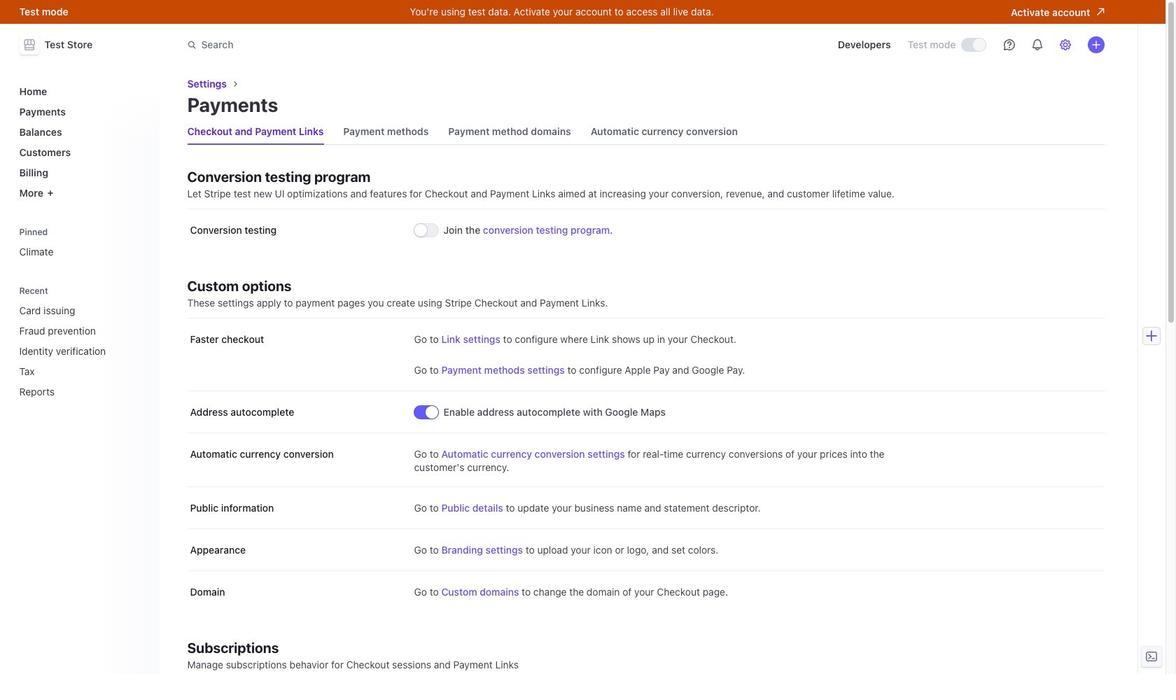 Task type: vqa. For each thing, say whether or not it's contained in the screenshot.
search box
yes



Task type: describe. For each thing, give the bounding box(es) containing it.
Search text field
[[179, 32, 574, 58]]

pinned element
[[14, 227, 151, 263]]

settings image
[[1060, 39, 1071, 50]]



Task type: locate. For each thing, give the bounding box(es) containing it.
Test mode checkbox
[[962, 39, 985, 51]]

core navigation links element
[[14, 80, 151, 204]]

None search field
[[179, 32, 574, 58]]

tab list
[[187, 119, 1104, 145]]

1 recent element from the top
[[14, 286, 151, 403]]

help image
[[1004, 39, 1015, 50]]

notifications image
[[1032, 39, 1043, 50]]

2 recent element from the top
[[14, 299, 151, 403]]

recent element
[[14, 286, 151, 403], [14, 299, 151, 403]]



